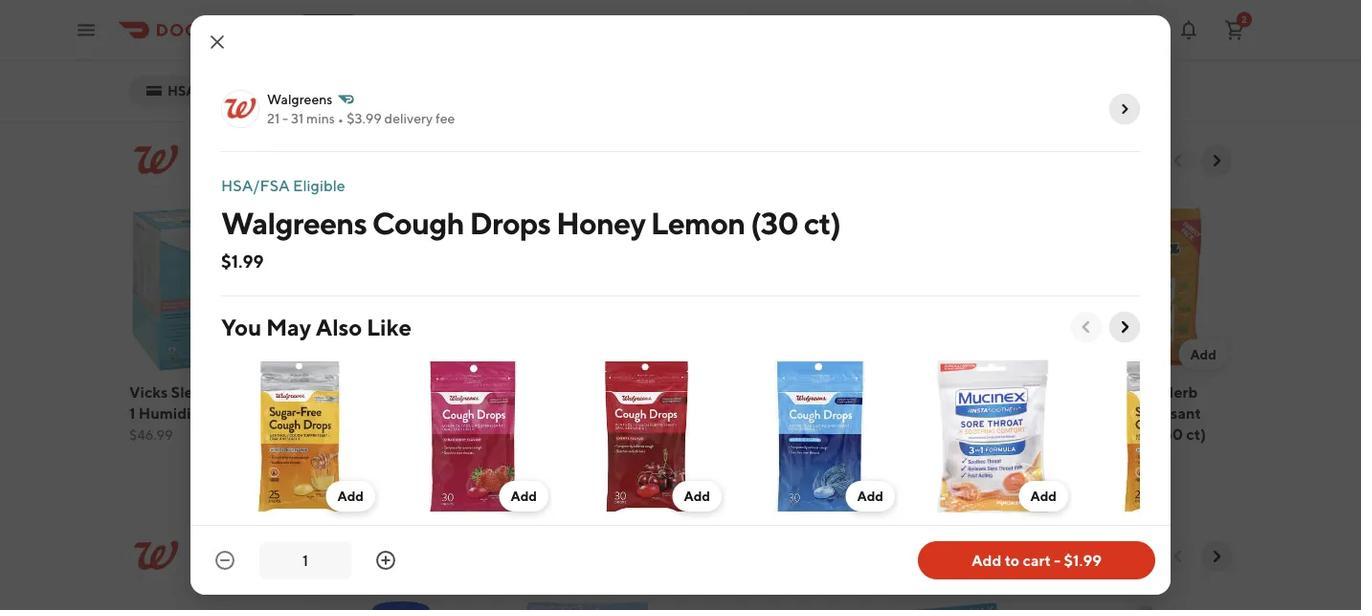 Task type: locate. For each thing, give the bounding box(es) containing it.
26 up '(1,600+)' on the left top of the page
[[176, 61, 191, 77]]

eligible down (12
[[752, 448, 800, 464]]

throat inside ricola berry medley cough suppressant throat drops (45 ct) $6.99 hsa/fsa eligible
[[502, 425, 549, 443]]

hsa/fsa down $6.99
[[502, 469, 563, 485]]

ricola honey-herb cough suppressant throat drops (50 ct)
[[1061, 383, 1207, 443]]

2 vicks from the left
[[688, 383, 727, 401]]

1 items, open order cart image
[[1224, 19, 1247, 42]]

flu
[[355, 136, 389, 164], [835, 383, 858, 401]]

relief inside halls relief cough drops honey lemon economy pack (80 ct)
[[913, 383, 956, 401]]

suppressant up (45
[[553, 404, 642, 422]]

fee inside 21 - 31 mins · $3.99 delivery fee
[[436, 111, 455, 126]]

medley
[[592, 383, 645, 401]]

delivery
[[265, 61, 314, 77], [385, 111, 433, 126]]

ricola for ricola honey-herb cough suppressant throat drops (50 ct)
[[1061, 383, 1106, 401]]

hsa/fsa down the cough,
[[221, 177, 290, 195]]

eligible up fever
[[380, 469, 427, 485]]

0 horizontal spatial flu
[[355, 136, 389, 164]]

also
[[316, 314, 362, 341]]

26
[[176, 61, 191, 77], [351, 167, 369, 185], [351, 563, 369, 582]]

throat inside ricola honey-herb cough suppressant throat drops (50 ct)
[[1061, 425, 1109, 443]]

0 horizontal spatial previous button of carousel image
[[1077, 318, 1096, 337]]

cart
[[1023, 552, 1051, 570]]

diffuser
[[218, 404, 276, 422]]

1 throat from the left
[[502, 425, 549, 443]]

1 vertical spatial previous button of carousel image
[[1077, 318, 1096, 337]]

1 vertical spatial $3.99
[[347, 111, 382, 126]]

suppressant inside ricola berry medley cough suppressant throat drops (45 ct) $6.99 hsa/fsa eligible
[[553, 404, 642, 422]]

ct) inside ricola berry medley cough suppressant throat drops (45 ct) $6.99 hsa/fsa eligible
[[626, 425, 646, 443]]

time
[[222, 383, 258, 401]]

0 vertical spatial fee
[[316, 61, 336, 77]]

0 horizontal spatial honey
[[362, 404, 408, 422]]

throat left (50
[[1061, 425, 1109, 443]]

$1.99 inside button
[[1064, 552, 1102, 570]]

0 horizontal spatial suppressant
[[553, 404, 642, 422]]

previous button of carousel image
[[1169, 151, 1188, 170], [1077, 318, 1096, 337]]

lemon for walgreens cough drops honey lemon (30 ct)
[[651, 205, 745, 241]]

1 horizontal spatial $3.99
[[347, 111, 382, 126]]

• down fever
[[342, 563, 348, 582]]

$3.99 up over
[[228, 61, 263, 77]]

0 vertical spatial next button of carousel image
[[1207, 151, 1227, 170]]

eligible inside ricola berry medley cough suppressant throat drops (45 ct) $6.99 hsa/fsa eligible
[[566, 469, 614, 485]]

$46.99
[[129, 427, 173, 443]]

0 vertical spatial from walgreens
[[198, 167, 313, 185]]

26 down fever
[[351, 563, 369, 582]]

walgreens cough drops honey lemon (30 ct) image
[[316, 203, 487, 374]]

0 vertical spatial see all
[[1093, 153, 1137, 169]]

2 horizontal spatial &
[[822, 383, 832, 401]]

cough inside ricola honey-herb cough suppressant throat drops (50 ct)
[[1061, 404, 1109, 422]]

vicks inside vicks nyquil cold & flu relief liquid (12 oz) $15.99 hsa/fsa eligible
[[688, 383, 727, 401]]

honey for walgreens cough drops honey lemon (30 ct) $1.99 hsa/fsa eligible
[[362, 404, 408, 422]]

see all link for pain relief & fever
[[1082, 542, 1148, 573]]

1 vertical spatial -
[[1054, 552, 1061, 570]]

2 vertical spatial relief
[[250, 533, 312, 560]]

walgreens sugar-free honey lemon cough drops (25 ct) image
[[221, 358, 379, 516]]

cough inside halls relief cough drops honey lemon economy pack (80 ct)
[[959, 383, 1007, 401]]

2 suppressant from the left
[[1113, 404, 1202, 422]]

(30 inside dialog
[[751, 205, 799, 241]]

1 vertical spatial see all link
[[1082, 542, 1148, 573]]

$4.99
[[914, 525, 950, 541]]

0 vertical spatial min
[[194, 61, 217, 77]]

1 horizontal spatial suppressant
[[1113, 404, 1202, 422]]

0 vertical spatial see all link
[[1082, 146, 1148, 176]]

0 vertical spatial relief
[[913, 383, 956, 401]]

lemon inside halls relief cough drops honey lemon economy pack (80 ct)
[[971, 404, 1020, 422]]

0 vertical spatial see
[[1093, 153, 1117, 169]]

1 horizontal spatial fee
[[436, 111, 455, 126]]

26 down 21 - 31 mins · $3.99 delivery fee
[[351, 167, 369, 185]]

see all link down go to store page image at right
[[1082, 146, 1148, 176]]

honey
[[556, 205, 645, 241], [362, 404, 408, 422], [921, 404, 968, 422]]

1 see all link from the top
[[1082, 146, 1148, 176]]

0 horizontal spatial next button of carousel image
[[1115, 318, 1135, 337]]

add inside button
[[972, 552, 1002, 570]]

mins
[[306, 111, 335, 126]]

cold up (12
[[784, 383, 819, 401]]

1 vertical spatial relief
[[688, 404, 731, 422]]

4.5
[[293, 83, 313, 99]]

& for flu
[[335, 136, 350, 164]]

relief right decrease quantity by 1 image
[[250, 533, 312, 560]]

(30
[[751, 205, 799, 241], [316, 425, 341, 443]]

flu down 21 - 31 mins · $3.99 delivery fee
[[355, 136, 389, 164]]

all down $7.29
[[1119, 549, 1137, 565]]

2 vertical spatial 26
[[351, 563, 369, 582]]

1 vertical spatial flu
[[835, 383, 858, 401]]

hsa/fsa
[[168, 83, 229, 99], [221, 177, 290, 195], [688, 448, 750, 464], [316, 469, 377, 485], [502, 469, 563, 485], [875, 469, 936, 485]]

2 vertical spatial &
[[317, 533, 332, 560]]

2 vertical spatial min
[[372, 563, 398, 582]]

min up '(1,600+)' on the left top of the page
[[194, 61, 217, 77]]

eligible
[[293, 177, 345, 195], [752, 448, 800, 464], [380, 469, 427, 485], [566, 469, 614, 485], [939, 469, 986, 485]]

hsa/fsa eligible down economy
[[875, 469, 986, 485]]

min
[[194, 61, 217, 77], [372, 167, 398, 185], [372, 563, 398, 582]]

ct)
[[804, 205, 841, 241], [344, 425, 364, 443], [626, 425, 646, 443], [1012, 425, 1031, 443], [1187, 425, 1207, 443]]

1 vertical spatial &
[[822, 383, 832, 401]]

1 vertical spatial from walgreens
[[198, 563, 313, 582]]

cough
[[372, 205, 464, 241], [396, 383, 444, 401], [959, 383, 1007, 401], [502, 404, 550, 422], [1061, 404, 1109, 422]]

next button of carousel image
[[1207, 548, 1227, 567]]

add button
[[247, 340, 296, 370], [247, 340, 296, 370], [433, 340, 483, 370], [433, 340, 483, 370], [620, 340, 669, 370], [620, 340, 669, 370], [806, 340, 856, 370], [806, 340, 856, 370], [993, 340, 1042, 370], [993, 340, 1042, 370], [1179, 340, 1228, 370], [1179, 340, 1228, 370], [326, 482, 375, 512], [326, 482, 375, 512], [499, 482, 549, 512], [499, 482, 549, 512], [673, 482, 722, 512], [673, 482, 722, 512], [846, 482, 895, 512], [846, 482, 895, 512], [1019, 482, 1069, 512], [1019, 482, 1069, 512]]

1 horizontal spatial cold
[[784, 383, 819, 401]]

1 vertical spatial fee
[[436, 111, 455, 126]]

see all link down $7.29
[[1082, 542, 1148, 573]]

delivery right ·
[[385, 111, 433, 126]]

& inside vicks nyquil cold & flu relief liquid (12 oz) $15.99 hsa/fsa eligible
[[822, 383, 832, 401]]

drops
[[470, 205, 551, 241], [316, 404, 358, 422], [875, 404, 918, 422], [553, 425, 595, 443], [1112, 425, 1154, 443]]

1 horizontal spatial honey
[[556, 205, 645, 241]]

1 text field
[[271, 551, 340, 572]]

1 vertical spatial from
[[198, 563, 235, 582]]

eligible down 'pack'
[[939, 469, 986, 485]]

0 horizontal spatial vicks
[[129, 383, 168, 401]]

2 • 26 min from the top
[[342, 563, 398, 582]]

& down ·
[[335, 136, 350, 164]]

• 26 min for fever
[[342, 563, 398, 582]]

2 from from the top
[[198, 563, 235, 582]]

over 4.5 button
[[248, 76, 368, 106]]

vicks up the 1 on the bottom of page
[[129, 383, 168, 401]]

all down go to store page image at right
[[1119, 153, 1137, 169]]

ricola left honey-
[[1061, 383, 1106, 401]]

from walgreens down the cough,
[[198, 167, 313, 185]]

honey inside halls relief cough drops honey lemon economy pack (80 ct)
[[921, 404, 968, 422]]

0 horizontal spatial delivery
[[265, 61, 314, 77]]

0 vertical spatial &
[[335, 136, 350, 164]]

1 vertical spatial delivery
[[385, 111, 433, 126]]

walgreens menthol cough drops (30 ct) image
[[741, 358, 899, 516]]

suppressant for (45
[[553, 404, 642, 422]]

0 horizontal spatial relief
[[250, 533, 312, 560]]

suppressant inside ricola honey-herb cough suppressant throat drops (50 ct)
[[1113, 404, 1202, 422]]

(1,600+)
[[168, 82, 220, 98]]

• 26 min
[[342, 167, 398, 185], [342, 563, 398, 582]]

1 vertical spatial (30
[[316, 425, 341, 443]]

(50
[[1158, 425, 1184, 443]]

0 horizontal spatial ricola
[[502, 383, 547, 401]]

relief up $15.99
[[688, 404, 731, 422]]

suppressant
[[553, 404, 642, 422], [1113, 404, 1202, 422]]

add for walgreens cough drops cherry (30 ct) image
[[684, 489, 710, 505]]

hsa/fsa inside ricola berry medley cough suppressant throat drops (45 ct) $6.99 hsa/fsa eligible
[[502, 469, 563, 485]]

like
[[367, 314, 412, 341]]

2 see from the top
[[1093, 549, 1117, 565]]

0 vertical spatial • 26 min
[[342, 167, 398, 185]]

•
[[167, 61, 173, 77], [219, 61, 225, 77], [342, 167, 348, 185], [342, 563, 348, 582]]

ricola
[[502, 383, 547, 401], [1061, 383, 1106, 401]]

relief
[[913, 383, 956, 401], [688, 404, 731, 422], [250, 533, 312, 560]]

close image
[[206, 31, 229, 54]]

lemon inside the walgreens cough drops honey lemon (30 ct) $1.99 hsa/fsa eligible
[[411, 404, 461, 422]]

add for walgreens cough drops honey lemon (30 ct) image at the left
[[445, 347, 471, 363]]

humidifier
[[139, 404, 215, 422]]

1 horizontal spatial next button of carousel image
[[1207, 151, 1227, 170]]

26 for pain relief & fever
[[351, 563, 369, 582]]

1 horizontal spatial delivery
[[385, 111, 433, 126]]

relief for fever
[[250, 533, 312, 560]]

see all down go to store page image at right
[[1093, 153, 1137, 169]]

see all
[[1093, 153, 1137, 169], [1093, 549, 1137, 565]]

eligible inside walgreens cough drops honey lemon (30 ct) dialog
[[293, 177, 345, 195]]

2 horizontal spatial relief
[[913, 383, 956, 401]]

0 horizontal spatial throat
[[502, 425, 549, 443]]

-
[[283, 111, 288, 126], [1054, 552, 1061, 570]]

open menu image
[[75, 19, 98, 42]]

cold inside vicks nyquil cold & flu relief liquid (12 oz) $15.99 hsa/fsa eligible
[[784, 383, 819, 401]]

drops inside dialog
[[470, 205, 551, 241]]

lemon for walgreens cough drops honey lemon (30 ct) $1.99 hsa/fsa eligible
[[411, 404, 461, 422]]

from walgreens for pain
[[198, 563, 313, 582]]

eligible down cough, cold & flu
[[293, 177, 345, 195]]

add for the mucinex instasoothe honey & echinacea sore throat + soothing comfort drops (20 ct) image
[[1031, 489, 1057, 505]]

- right cart
[[1054, 552, 1061, 570]]

vicks up $15.99
[[688, 383, 727, 401]]

from walgreens
[[198, 167, 313, 185], [198, 563, 313, 582]]

hsa/fsa down $15.99
[[688, 448, 750, 464]]

vicks
[[129, 383, 168, 401], [688, 383, 727, 401]]

• down cough, cold & flu
[[342, 167, 348, 185]]

0 horizontal spatial &
[[317, 533, 332, 560]]

from down the cough,
[[198, 167, 235, 185]]

min down 21 - 31 mins · $3.99 delivery fee
[[372, 167, 398, 185]]

1 vertical spatial hsa/fsa eligible
[[875, 469, 986, 485]]

see all down $7.29
[[1093, 549, 1137, 565]]

2 see all link from the top
[[1082, 542, 1148, 573]]

delivery up over 4.5
[[265, 61, 314, 77]]

1 suppressant from the left
[[553, 404, 642, 422]]

over
[[259, 83, 291, 99]]

add for halls relief cough drops honey lemon economy pack (80 ct) image
[[1004, 347, 1031, 363]]

honey inside the walgreens cough drops honey lemon (30 ct) $1.99 hsa/fsa eligible
[[362, 404, 408, 422]]

1 from walgreens from the top
[[198, 167, 313, 185]]

0 vertical spatial 26
[[176, 61, 191, 77]]

1 vicks from the left
[[129, 383, 168, 401]]

0 vertical spatial -
[[283, 111, 288, 126]]

2 horizontal spatial lemon
[[971, 404, 1020, 422]]

1 horizontal spatial flu
[[835, 383, 858, 401]]

1 from from the top
[[198, 167, 235, 185]]

walgreens
[[129, 37, 206, 55], [267, 91, 333, 107], [238, 167, 313, 185], [221, 205, 367, 241], [316, 383, 392, 401], [238, 563, 313, 582]]

2 horizontal spatial honey
[[921, 404, 968, 422]]

1 vertical spatial • 26 min
[[342, 563, 398, 582]]

1 horizontal spatial ricola
[[1061, 383, 1106, 401]]

drops inside ricola honey-herb cough suppressant throat drops (50 ct)
[[1112, 425, 1154, 443]]

from for pain relief & fever
[[198, 563, 235, 582]]

fever
[[336, 533, 396, 560]]

see all link
[[1082, 146, 1148, 176], [1082, 542, 1148, 573]]

1 horizontal spatial throat
[[1061, 425, 1109, 443]]

1 vertical spatial next button of carousel image
[[1115, 318, 1135, 337]]

1 horizontal spatial previous button of carousel image
[[1169, 151, 1188, 170]]

1 horizontal spatial lemon
[[651, 205, 745, 241]]

see
[[1093, 153, 1117, 169], [1093, 549, 1117, 565]]

eligible down (45
[[566, 469, 614, 485]]

add for vicks sleepy time 3-in-1 humidifier diffuser image
[[259, 347, 285, 363]]

1.0 mi • 26 min • $3.99 delivery fee
[[129, 61, 336, 77]]

all
[[1119, 153, 1137, 169], [1119, 549, 1137, 565]]

vicks for 1
[[129, 383, 168, 401]]

lemon inside dialog
[[651, 205, 745, 241]]

pain relief & fever
[[198, 533, 396, 560]]

hsa/fsa inside walgreens cough drops honey lemon (30 ct) dialog
[[221, 177, 290, 195]]

honey inside dialog
[[556, 205, 645, 241]]

1 vertical spatial see all
[[1093, 549, 1137, 565]]

flu left the "halls"
[[835, 383, 858, 401]]

2 throat from the left
[[1061, 425, 1109, 443]]

$3.99 right ·
[[347, 111, 382, 126]]

vicks inside vicks sleepy time 3-in- 1 humidifier diffuser $46.99
[[129, 383, 168, 401]]

0 horizontal spatial fee
[[316, 61, 336, 77]]

min down fever
[[372, 563, 398, 582]]

0 horizontal spatial $3.99
[[228, 61, 263, 77]]

(12
[[783, 404, 803, 422]]

cold
[[280, 136, 331, 164], [784, 383, 819, 401]]

go to store page image
[[1117, 101, 1133, 117]]

$3.99
[[228, 61, 263, 77], [347, 111, 382, 126]]

1 vertical spatial 26
[[351, 167, 369, 185]]

0 horizontal spatial -
[[283, 111, 288, 126]]

add for walgreens sugar-free honey lemon cough drops (25 ct) image
[[337, 489, 364, 505]]

lemon
[[651, 205, 745, 241], [411, 404, 461, 422], [971, 404, 1020, 422]]

0 vertical spatial (30
[[751, 205, 799, 241]]

min for cough, cold & flu
[[372, 167, 398, 185]]

0 vertical spatial flu
[[355, 136, 389, 164]]

ricola left berry
[[502, 383, 547, 401]]

next button of carousel image
[[1207, 151, 1227, 170], [1115, 318, 1135, 337]]

suppressant up (50
[[1113, 404, 1202, 422]]

1 • 26 min from the top
[[342, 167, 398, 185]]

hsa/fsa eligible
[[221, 177, 345, 195], [875, 469, 986, 485]]

fee
[[316, 61, 336, 77], [436, 111, 455, 126]]

walgreens cough drops honey lemon (30 ct) $1.99 hsa/fsa eligible
[[316, 383, 461, 485]]

hsa/fsa eligible down cough, cold & flu
[[221, 177, 345, 195]]

& up oz)
[[822, 383, 832, 401]]

- right 21
[[283, 111, 288, 126]]

2 from walgreens from the top
[[198, 563, 313, 582]]

1 horizontal spatial -
[[1054, 552, 1061, 570]]

cold down 31
[[280, 136, 331, 164]]

1 vertical spatial see
[[1093, 549, 1117, 565]]

add
[[259, 347, 285, 363], [445, 347, 471, 363], [631, 347, 658, 363], [818, 347, 844, 363], [1004, 347, 1031, 363], [1191, 347, 1217, 363], [337, 489, 364, 505], [511, 489, 537, 505], [684, 489, 710, 505], [857, 489, 884, 505], [1031, 489, 1057, 505], [972, 552, 1002, 570]]

walgreens cough drops strawberry (30 ct) image
[[394, 358, 552, 516]]

0 vertical spatial hsa/fsa eligible
[[221, 177, 345, 195]]

relief right the "halls"
[[913, 383, 956, 401]]

sleepy
[[171, 383, 219, 401]]

• 26 min down fever
[[342, 563, 398, 582]]

1 all from the top
[[1119, 153, 1137, 169]]

• 26 min for flu
[[342, 167, 398, 185]]

1 horizontal spatial &
[[335, 136, 350, 164]]

$1.99
[[221, 251, 264, 271], [316, 448, 348, 464], [221, 525, 254, 541], [394, 525, 428, 541], [568, 525, 601, 541], [741, 525, 774, 541], [1064, 552, 1102, 570]]

2 see all from the top
[[1093, 549, 1137, 565]]

hsa/fsa up fever
[[316, 469, 377, 485]]

delivery inside 21 - 31 mins · $3.99 delivery fee
[[385, 111, 433, 126]]

1 vertical spatial cold
[[784, 383, 819, 401]]

economy
[[875, 425, 942, 443]]

throat up $6.99
[[502, 425, 549, 443]]

• 26 min down 21 - 31 mins · $3.99 delivery fee
[[342, 167, 398, 185]]

from walgreens down pain in the bottom left of the page
[[198, 563, 313, 582]]

ct) inside ricola honey-herb cough suppressant throat drops (50 ct)
[[1187, 425, 1207, 443]]

from
[[198, 167, 235, 185], [198, 563, 235, 582]]

1 horizontal spatial (30
[[751, 205, 799, 241]]

& left fever
[[317, 533, 332, 560]]

0 horizontal spatial lemon
[[411, 404, 461, 422]]

oz)
[[806, 404, 829, 422]]

1 horizontal spatial relief
[[688, 404, 731, 422]]

0 vertical spatial cold
[[280, 136, 331, 164]]

(30 inside the walgreens cough drops honey lemon (30 ct) $1.99 hsa/fsa eligible
[[316, 425, 341, 443]]

ricola inside ricola honey-herb cough suppressant throat drops (50 ct)
[[1061, 383, 1106, 401]]

2 ricola from the left
[[1061, 383, 1106, 401]]

&
[[335, 136, 350, 164], [822, 383, 832, 401], [317, 533, 332, 560]]

over 4.5
[[259, 83, 313, 99]]

from walgreens for cough,
[[198, 167, 313, 185]]

0 horizontal spatial (30
[[316, 425, 341, 443]]

cough inside ricola berry medley cough suppressant throat drops (45 ct) $6.99 hsa/fsa eligible
[[502, 404, 550, 422]]

vicks nyquil cold & flu relief liquid (12 oz) $15.99 hsa/fsa eligible
[[688, 383, 858, 464]]

throat
[[502, 425, 549, 443], [1061, 425, 1109, 443]]

increase quantity by 1 image
[[374, 550, 397, 573]]

pain
[[198, 533, 245, 560]]

from down pain in the bottom left of the page
[[198, 563, 235, 582]]

ricola inside ricola berry medley cough suppressant throat drops (45 ct) $6.99 hsa/fsa eligible
[[502, 383, 547, 401]]

1 vertical spatial all
[[1119, 549, 1137, 565]]

1 horizontal spatial vicks
[[688, 383, 727, 401]]

eligible inside the walgreens cough drops honey lemon (30 ct) $1.99 hsa/fsa eligible
[[380, 469, 427, 485]]

1 vertical spatial min
[[372, 167, 398, 185]]

0 vertical spatial from
[[198, 167, 235, 185]]

hsa/fsa down 1.0 mi • 26 min • $3.99 delivery fee
[[168, 83, 229, 99]]

1 ricola from the left
[[502, 383, 547, 401]]

0 vertical spatial all
[[1119, 153, 1137, 169]]

0 horizontal spatial hsa/fsa eligible
[[221, 177, 345, 195]]



Task type: describe. For each thing, give the bounding box(es) containing it.
relief for drops
[[913, 383, 956, 401]]

cough, cold & flu
[[198, 136, 389, 164]]

(30 for walgreens cough drops honey lemon (30 ct) $1.99 hsa/fsa eligible
[[316, 425, 341, 443]]

1 see all from the top
[[1093, 153, 1137, 169]]

(80
[[983, 425, 1008, 443]]

$6.99
[[502, 448, 538, 464]]

mucinex instasoothe honey & echinacea sore throat + soothing comfort drops (20 ct) image
[[914, 358, 1072, 516]]

4.6
[[129, 82, 149, 98]]

hsa/fsa eligible inside walgreens cough drops honey lemon (30 ct) dialog
[[221, 177, 345, 195]]

21 - 31 mins · $3.99 delivery fee
[[267, 106, 455, 131]]

add for ricola honey-herb cough suppressant throat drops (50 ct) image
[[1191, 347, 1217, 363]]

ricola for ricola berry medley cough suppressant throat drops (45 ct) $6.99 hsa/fsa eligible
[[502, 383, 547, 401]]

throat for honey-
[[1061, 425, 1109, 443]]

$1.99 inside the walgreens cough drops honey lemon (30 ct) $1.99 hsa/fsa eligible
[[316, 448, 348, 464]]

ct) inside the walgreens cough drops honey lemon (30 ct) $1.99 hsa/fsa eligible
[[344, 425, 364, 443]]

herb
[[1162, 383, 1198, 401]]

halls
[[875, 383, 910, 401]]

walgreens inside the walgreens cough drops honey lemon (30 ct) $1.99 hsa/fsa eligible
[[316, 383, 392, 401]]

vicks nyquil cold & flu relief liquid (12 oz) image
[[688, 203, 859, 374]]

may
[[266, 314, 311, 341]]

- inside 21 - 31 mins · $3.99 delivery fee
[[283, 111, 288, 126]]

drops inside halls relief cough drops honey lemon economy pack (80 ct)
[[875, 404, 918, 422]]

2 all from the top
[[1119, 549, 1137, 565]]

1
[[129, 404, 135, 422]]

vicks sleepy time 3-in- 1 humidifier diffuser $46.99
[[129, 383, 296, 443]]

2 button
[[1216, 11, 1254, 49]]

pack
[[945, 425, 979, 443]]

- inside add to cart - $1.99 button
[[1054, 552, 1061, 570]]

hsa/fsa button
[[129, 76, 240, 106]]

ricola honey-herb cough suppressant throat drops (50 ct) image
[[1061, 203, 1232, 374]]

ct) inside dialog
[[804, 205, 841, 241]]

$3.99 inside 21 - 31 mins · $3.99 delivery fee
[[347, 111, 382, 126]]

1 horizontal spatial hsa/fsa eligible
[[875, 469, 986, 485]]

hsa/fsa down economy
[[875, 469, 936, 485]]

31
[[291, 111, 304, 126]]

add for walgreens menthol cough drops (30 ct) image
[[857, 489, 884, 505]]

min for pain relief & fever
[[372, 563, 398, 582]]

(30 for walgreens cough drops honey lemon (30 ct)
[[751, 205, 799, 241]]

• right mi
[[167, 61, 173, 77]]

ricola berry medley cough suppressant throat drops (45 ct) $6.99 hsa/fsa eligible
[[502, 383, 646, 485]]

you may also like
[[221, 314, 412, 341]]

1.0
[[129, 61, 147, 77]]

throat for berry
[[502, 425, 549, 443]]

add to cart - $1.99 button
[[918, 542, 1156, 580]]

walgreens cough drops cherry (30 ct) image
[[568, 358, 726, 516]]

from for cough, cold & flu
[[198, 167, 235, 185]]

honey for walgreens cough drops honey lemon (30 ct)
[[556, 205, 645, 241]]

add to cart - $1.99
[[972, 552, 1102, 570]]

cough inside dialog
[[372, 205, 464, 241]]

notification bell image
[[1178, 19, 1201, 42]]

decrease quantity by 1 image
[[214, 550, 236, 573]]

3-
[[261, 383, 276, 401]]

add for the vicks nyquil cold & flu relief liquid (12 oz) image
[[818, 347, 844, 363]]

halls relief cough drops honey lemon economy pack (80 ct) image
[[875, 203, 1046, 374]]

·
[[339, 106, 343, 131]]

ricola berry medley cough suppressant throat drops (45 ct) image
[[502, 203, 673, 374]]

mi
[[150, 61, 165, 77]]

0 vertical spatial delivery
[[265, 61, 314, 77]]

0 vertical spatial previous button of carousel image
[[1169, 151, 1188, 170]]

(45
[[598, 425, 623, 443]]

relief inside vicks nyquil cold & flu relief liquid (12 oz) $15.99 hsa/fsa eligible
[[688, 404, 731, 422]]

next button of carousel image for the leftmost previous button of carousel image
[[1115, 318, 1135, 337]]

you
[[221, 314, 262, 341]]

$7.29
[[1088, 525, 1121, 541]]

• down close image in the left top of the page
[[219, 61, 225, 77]]

honey-
[[1109, 383, 1162, 401]]

eligible inside vicks nyquil cold & flu relief liquid (12 oz) $15.99 hsa/fsa eligible
[[752, 448, 800, 464]]

1 see from the top
[[1093, 153, 1117, 169]]

& for fever
[[317, 533, 332, 560]]

berry
[[550, 383, 588, 401]]

drops inside ricola berry medley cough suppressant throat drops (45 ct) $6.99 hsa/fsa eligible
[[553, 425, 595, 443]]

walgreens cough drops honey lemon (30 ct) dialog
[[191, 15, 1246, 611]]

hsa/fsa inside the walgreens cough drops honey lemon (30 ct) $1.99 hsa/fsa eligible
[[316, 469, 377, 485]]

$15.99
[[688, 427, 729, 443]]

ct) inside halls relief cough drops honey lemon economy pack (80 ct)
[[1012, 425, 1031, 443]]

21
[[267, 111, 280, 126]]

2
[[1242, 14, 1248, 25]]

walgreens cough drops honey lemon (30 ct)
[[221, 205, 841, 241]]

cough inside the walgreens cough drops honey lemon (30 ct) $1.99 hsa/fsa eligible
[[396, 383, 444, 401]]

next button of carousel image for top previous button of carousel image
[[1207, 151, 1227, 170]]

hsa/fsa inside vicks nyquil cold & flu relief liquid (12 oz) $15.99 hsa/fsa eligible
[[688, 448, 750, 464]]

to
[[1005, 552, 1020, 570]]

hsa/fsa inside button
[[168, 83, 229, 99]]

26 for cough, cold & flu
[[351, 167, 369, 185]]

nyquil
[[730, 383, 781, 401]]

walgreens image
[[221, 90, 259, 128]]

add for walgreens cough drops strawberry (30 ct) image at the left of page
[[511, 489, 537, 505]]

vicks sleepy time 3-in-1 humidifier diffuser image
[[129, 203, 300, 374]]

0 horizontal spatial cold
[[280, 136, 331, 164]]

suppressant for (50
[[1113, 404, 1202, 422]]

drops inside the walgreens cough drops honey lemon (30 ct) $1.99 hsa/fsa eligible
[[316, 404, 358, 422]]

add for ricola berry medley cough suppressant throat drops (45 ct) image at the left of page
[[631, 347, 658, 363]]

cough,
[[198, 136, 275, 164]]

see all link for cough, cold & flu
[[1082, 146, 1148, 176]]

liquid
[[734, 404, 780, 422]]

in-
[[276, 383, 296, 401]]

vicks for relief
[[688, 383, 727, 401]]

0 vertical spatial $3.99
[[228, 61, 263, 77]]

click to add this store to your saved list image
[[1202, 36, 1225, 59]]

flu inside vicks nyquil cold & flu relief liquid (12 oz) $15.99 hsa/fsa eligible
[[835, 383, 858, 401]]

halls relief cough drops honey lemon economy pack (80 ct)
[[875, 383, 1031, 443]]

previous button of carousel image
[[1169, 548, 1188, 567]]



Task type: vqa. For each thing, say whether or not it's contained in the screenshot.
leftmost 6,200+
no



